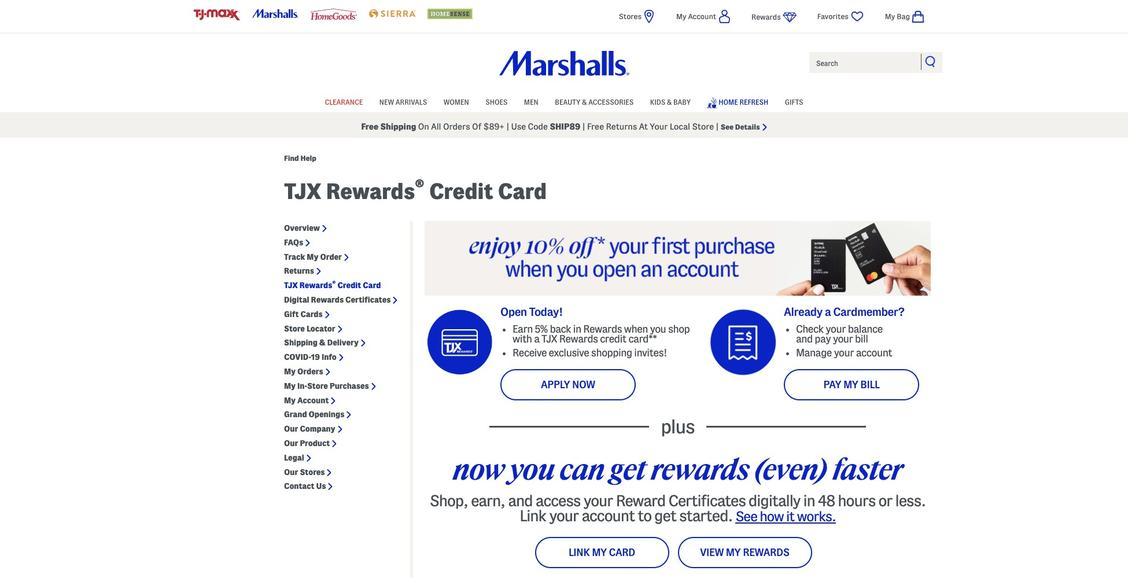 Task type: vqa. For each thing, say whether or not it's contained in the screenshot.
Open
yes



Task type: locate. For each thing, give the bounding box(es) containing it.
$89+
[[484, 122, 505, 131]]

1 horizontal spatial store
[[307, 381, 328, 391]]

tjx up 'digital'
[[284, 281, 298, 290]]

0 vertical spatial a
[[825, 306, 831, 319]]

3 our from the top
[[284, 467, 298, 477]]

& for beauty
[[582, 98, 587, 106]]

gift
[[284, 310, 299, 319]]

0 vertical spatial card
[[498, 179, 547, 203]]

1 vertical spatial stores
[[300, 467, 325, 477]]

marquee
[[0, 115, 1129, 138]]

1 horizontal spatial see
[[736, 510, 758, 524]]

0 horizontal spatial card
[[363, 281, 381, 290]]

0 vertical spatial tjx
[[284, 179, 322, 203]]

free down clearance
[[361, 122, 379, 131]]

1 horizontal spatial in
[[804, 493, 815, 510]]

| right ship89
[[583, 122, 586, 131]]

our stores link
[[284, 467, 325, 477]]

1 vertical spatial our
[[284, 439, 298, 448]]

1 horizontal spatial get
[[655, 508, 677, 525]]

tjx down find help link at the left
[[284, 179, 322, 203]]

help
[[301, 154, 316, 162]]

1 horizontal spatial &
[[582, 98, 587, 106]]

1 vertical spatial in
[[804, 493, 815, 510]]

0 horizontal spatial &
[[319, 338, 326, 348]]

and
[[796, 334, 813, 345], [508, 493, 533, 510]]

account inside shop, earn, and access your reward certificates digitally in 48 hours or less. link your account to get started. see how it works.
[[582, 508, 635, 525]]

bill
[[856, 334, 869, 345]]

0 vertical spatial orders
[[443, 122, 470, 131]]

apply now
[[541, 379, 596, 390]]

new
[[380, 98, 394, 106]]

None submit
[[926, 56, 937, 67]]

overview
[[284, 223, 320, 233]]

shipping inside marquee
[[381, 122, 416, 131]]

and inside shop, earn, and access your reward certificates digitally in 48 hours or less. link your account to get started. see how it works.
[[508, 493, 533, 510]]

openings
[[309, 410, 345, 419]]

1 horizontal spatial my account link
[[677, 9, 731, 24]]

1 vertical spatial shipping
[[284, 338, 318, 348]]

now
[[572, 379, 596, 390]]

find help link
[[284, 153, 316, 163]]

all
[[431, 122, 441, 131]]

0 horizontal spatial you
[[509, 454, 555, 485]]

faster
[[833, 454, 903, 485]]

a inside already a cardmember? check your balance and pay your bill manage your account
[[825, 306, 831, 319]]

access
[[536, 493, 581, 510]]

locator
[[307, 324, 336, 333]]

tjx inside open today! earn 5% back in rewards when you shop with a tjx rewards credit card** receive exclusive shopping invites!
[[542, 334, 558, 345]]

1 vertical spatial store
[[307, 381, 328, 391]]

in
[[574, 324, 582, 335], [804, 493, 815, 510]]

stores
[[619, 12, 642, 20], [300, 467, 325, 477]]

covid-19 info link
[[284, 353, 337, 362]]

0 horizontal spatial certificates
[[346, 295, 391, 304]]

orders left of
[[443, 122, 470, 131]]

1 vertical spatial credit
[[338, 281, 361, 290]]

tjx rewards ® credit card
[[284, 177, 547, 203]]

1 horizontal spatial you
[[650, 324, 666, 335]]

or
[[879, 493, 893, 510]]

tjx
[[284, 179, 322, 203], [284, 281, 298, 290], [542, 334, 558, 345]]

enjoy 10% off your first purchase* image
[[425, 221, 931, 296]]

menu bar
[[194, 91, 935, 112]]

apply now link
[[501, 370, 636, 401]]

cards
[[301, 310, 323, 319]]

2 our from the top
[[284, 439, 298, 448]]

account inside already a cardmember? check your balance and pay your bill manage your account
[[857, 348, 893, 359]]

account
[[857, 348, 893, 359], [582, 508, 635, 525]]

shoes
[[486, 98, 508, 106]]

details
[[736, 123, 760, 131]]

credit
[[600, 334, 627, 345]]

0 vertical spatial account
[[688, 12, 717, 20]]

0 vertical spatial link
[[520, 508, 546, 525]]

in left '48'
[[804, 493, 815, 510]]

menu bar containing clearance
[[194, 91, 935, 112]]

0 horizontal spatial and
[[508, 493, 533, 510]]

1 vertical spatial account
[[582, 508, 635, 525]]

returns left at
[[606, 122, 637, 131]]

0 horizontal spatial free
[[361, 122, 379, 131]]

1 vertical spatial and
[[508, 493, 533, 510]]

men link
[[524, 92, 539, 110]]

0 horizontal spatial in
[[574, 324, 582, 335]]

product
[[300, 439, 330, 448]]

contact
[[284, 482, 315, 491]]

certificates down rewards
[[669, 493, 746, 510]]

0 horizontal spatial credit
[[338, 281, 361, 290]]

returns link
[[284, 266, 314, 276]]

shipping down new arrivals
[[381, 122, 416, 131]]

view my rewards link
[[678, 537, 812, 569]]

you left shop
[[650, 324, 666, 335]]

see inside free shipping on all orders of $89+ | use code ship89 | free returns at your local store | see details
[[721, 123, 734, 131]]

credit inside overview faqs track my order returns tjx rewards ® credit card digital rewards certificates gift cards store locator shipping & delivery covid-19 info my orders my in-store purchases my account grand openings our company our product legal our stores contact us
[[338, 281, 361, 290]]

in right back
[[574, 324, 582, 335]]

1 | from the left
[[507, 122, 509, 131]]

tjx up exclusive
[[542, 334, 558, 345]]

1 horizontal spatial free
[[587, 122, 604, 131]]

1 vertical spatial see
[[736, 510, 758, 524]]

0 vertical spatial in
[[574, 324, 582, 335]]

new arrivals link
[[380, 92, 427, 110]]

gifts
[[785, 98, 804, 106]]

link inside shop, earn, and access your reward certificates digitally in 48 hours or less. link your account to get started. see how it works.
[[520, 508, 546, 525]]

1 horizontal spatial and
[[796, 334, 813, 345]]

covid-
[[284, 353, 311, 362]]

view my rewards
[[701, 547, 790, 558]]

Search text field
[[809, 51, 944, 74]]

see left details
[[721, 123, 734, 131]]

exclusive
[[549, 348, 589, 359]]

store down my orders link on the left of the page
[[307, 381, 328, 391]]

0 vertical spatial shipping
[[381, 122, 416, 131]]

store
[[284, 324, 305, 333], [307, 381, 328, 391]]

link right earn,
[[520, 508, 546, 525]]

account
[[688, 12, 717, 20], [298, 396, 329, 405]]

pay my bill link
[[784, 370, 920, 401]]

legal
[[284, 453, 304, 462]]

orders down covid-19 info link
[[298, 367, 323, 376]]

0 horizontal spatial account
[[298, 396, 329, 405]]

1 vertical spatial tjx
[[284, 281, 298, 290]]

1 horizontal spatial shipping
[[381, 122, 416, 131]]

& right kids
[[667, 98, 672, 106]]

and right earn,
[[508, 493, 533, 510]]

gift cards link
[[284, 310, 323, 319]]

1 horizontal spatial |
[[583, 122, 586, 131]]

1 horizontal spatial account
[[688, 12, 717, 20]]

0 horizontal spatial orders
[[298, 367, 323, 376]]

clearance link
[[325, 92, 363, 110]]

you inside open today! earn 5% back in rewards when you shop with a tjx rewards credit card** receive exclusive shopping invites!
[[650, 324, 666, 335]]

you up access
[[509, 454, 555, 485]]

1 vertical spatial card
[[363, 281, 381, 290]]

0 vertical spatial store
[[284, 324, 305, 333]]

& right beauty
[[582, 98, 587, 106]]

get up the reward
[[610, 454, 646, 485]]

see left how
[[736, 510, 758, 524]]

1 vertical spatial ®
[[332, 280, 336, 287]]

1 horizontal spatial account
[[857, 348, 893, 359]]

digital
[[284, 295, 309, 304]]

0 vertical spatial see
[[721, 123, 734, 131]]

home refresh
[[719, 98, 769, 106]]

1 horizontal spatial link
[[569, 547, 590, 558]]

account inside overview faqs track my order returns tjx rewards ® credit card digital rewards certificates gift cards store locator shipping & delivery covid-19 info my orders my in-store purchases my account grand openings our company our product legal our stores contact us
[[298, 396, 329, 405]]

returns down track
[[284, 266, 314, 276]]

0 vertical spatial you
[[650, 324, 666, 335]]

cardmember?
[[834, 306, 905, 319]]

1 horizontal spatial ®
[[415, 177, 425, 195]]

and up the manage
[[796, 334, 813, 345]]

overview link
[[284, 223, 320, 233]]

0 horizontal spatial stores
[[300, 467, 325, 477]]

1 horizontal spatial certificates
[[669, 493, 746, 510]]

returns
[[606, 122, 637, 131], [284, 266, 314, 276]]

1 vertical spatial you
[[509, 454, 555, 485]]

1 vertical spatial certificates
[[669, 493, 746, 510]]

our down grand
[[284, 424, 298, 434]]

already
[[784, 306, 823, 319]]

refresh
[[740, 98, 769, 106]]

2 vertical spatial card
[[609, 547, 636, 558]]

0 vertical spatial certificates
[[346, 295, 391, 304]]

& for kids
[[667, 98, 672, 106]]

on
[[418, 122, 429, 131]]

1 vertical spatial get
[[655, 508, 677, 525]]

certificates up delivery
[[346, 295, 391, 304]]

1 vertical spatial link
[[569, 547, 590, 558]]

0 vertical spatial my account link
[[677, 9, 731, 24]]

account down bill
[[857, 348, 893, 359]]

view
[[701, 547, 724, 558]]

0 horizontal spatial shipping
[[284, 338, 318, 348]]

our down legal 'link'
[[284, 467, 298, 477]]

when
[[624, 324, 648, 335]]

0 vertical spatial ®
[[415, 177, 425, 195]]

1 vertical spatial orders
[[298, 367, 323, 376]]

0 horizontal spatial ®
[[332, 280, 336, 287]]

open today! earn 5% back in rewards when you shop with a tjx rewards credit card** receive exclusive shopping invites!
[[501, 306, 690, 359]]

shipping up covid-
[[284, 338, 318, 348]]

0 horizontal spatial a
[[534, 334, 540, 345]]

a right with at bottom left
[[534, 334, 540, 345]]

1 vertical spatial account
[[298, 396, 329, 405]]

2 vertical spatial our
[[284, 467, 298, 477]]

1 horizontal spatial stores
[[619, 12, 642, 20]]

0 horizontal spatial account
[[582, 508, 635, 525]]

how
[[760, 510, 784, 524]]

2 horizontal spatial card
[[609, 547, 636, 558]]

1 horizontal spatial orders
[[443, 122, 470, 131]]

1 vertical spatial returns
[[284, 266, 314, 276]]

sierra.com image
[[369, 9, 416, 18]]

free down beauty & accessories
[[587, 122, 604, 131]]

0 horizontal spatial |
[[507, 122, 509, 131]]

shipping
[[381, 122, 416, 131], [284, 338, 318, 348]]

my
[[677, 12, 687, 20], [885, 12, 896, 20], [307, 252, 319, 261], [284, 367, 296, 376], [844, 379, 859, 390], [284, 381, 296, 391], [284, 396, 296, 405], [592, 547, 607, 558], [726, 547, 741, 558]]

0 vertical spatial stores
[[619, 12, 642, 20]]

see inside shop, earn, and access your reward certificates digitally in 48 hours or less. link your account to get started. see how it works.
[[736, 510, 758, 524]]

local
[[670, 122, 691, 131]]

certificates
[[346, 295, 391, 304], [669, 493, 746, 510]]

tjmaxx.com image
[[194, 9, 240, 20]]

get right to at right
[[655, 508, 677, 525]]

free
[[361, 122, 379, 131], [587, 122, 604, 131]]

shop
[[668, 324, 690, 335]]

in inside shop, earn, and access your reward certificates digitally in 48 hours or less. link your account to get started. see how it works.
[[804, 493, 815, 510]]

account left to at right
[[582, 508, 635, 525]]

|
[[507, 122, 509, 131], [583, 122, 586, 131]]

0 vertical spatial credit
[[429, 179, 493, 203]]

2 vertical spatial tjx
[[542, 334, 558, 345]]

0 vertical spatial our
[[284, 424, 298, 434]]

| left use
[[507, 122, 509, 131]]

certificates inside overview faqs track my order returns tjx rewards ® credit card digital rewards certificates gift cards store locator shipping & delivery covid-19 info my orders my in-store purchases my account grand openings our company our product legal our stores contact us
[[346, 295, 391, 304]]

card inside "link"
[[609, 547, 636, 558]]

2 free from the left
[[587, 122, 604, 131]]

orders inside overview faqs track my order returns tjx rewards ® credit card digital rewards certificates gift cards store locator shipping & delivery covid-19 info my orders my in-store purchases my account grand openings our company our product legal our stores contact us
[[298, 367, 323, 376]]

our up legal
[[284, 439, 298, 448]]

bag
[[897, 12, 911, 20]]

(even)
[[754, 454, 828, 485]]

bill
[[861, 379, 880, 390]]

pay
[[815, 334, 831, 345]]

use
[[511, 122, 526, 131]]

tjx inside tjx rewards ® credit card
[[284, 179, 322, 203]]

link down access
[[569, 547, 590, 558]]

banner
[[0, 0, 1129, 138]]

1 vertical spatial a
[[534, 334, 540, 345]]

0 horizontal spatial get
[[610, 454, 646, 485]]

a right already
[[825, 306, 831, 319]]

now
[[453, 454, 504, 485]]

link
[[520, 508, 546, 525], [569, 547, 590, 558]]

see details link
[[721, 123, 767, 131]]

1 horizontal spatial credit
[[429, 179, 493, 203]]

1 vertical spatial my account link
[[284, 396, 329, 405]]

store down the gift
[[284, 324, 305, 333]]

2 horizontal spatial &
[[667, 98, 672, 106]]

0 horizontal spatial link
[[520, 508, 546, 525]]

0 vertical spatial account
[[857, 348, 893, 359]]

1 horizontal spatial returns
[[606, 122, 637, 131]]

at
[[639, 122, 648, 131]]

& down locator
[[319, 338, 326, 348]]

1 horizontal spatial card
[[498, 179, 547, 203]]

1 horizontal spatial a
[[825, 306, 831, 319]]

0 horizontal spatial see
[[721, 123, 734, 131]]

contact us link
[[284, 482, 326, 492]]

credit
[[429, 179, 493, 203], [338, 281, 361, 290]]

tjx inside overview faqs track my order returns tjx rewards ® credit card digital rewards certificates gift cards store locator shipping & delivery covid-19 info my orders my in-store purchases my account grand openings our company our product legal our stores contact us
[[284, 281, 298, 290]]

my account
[[677, 12, 717, 20]]

0 vertical spatial and
[[796, 334, 813, 345]]

kids
[[650, 98, 666, 106]]

invites!
[[635, 348, 668, 359]]

0 horizontal spatial returns
[[284, 266, 314, 276]]

see how it works. link
[[736, 510, 836, 524]]



Task type: describe. For each thing, give the bounding box(es) containing it.
our company link
[[284, 424, 335, 434]]

stores inside stores link
[[619, 12, 642, 20]]

marshalls.com image
[[252, 9, 299, 18]]

less.
[[896, 493, 926, 510]]

menu bar inside banner
[[194, 91, 935, 112]]

my in-store purchases link
[[284, 381, 369, 391]]

hours
[[838, 493, 876, 510]]

with
[[513, 334, 532, 345]]

your
[[650, 122, 668, 131]]

link my card link
[[535, 537, 669, 569]]

info
[[322, 353, 337, 362]]

earn,
[[471, 493, 505, 510]]

code
[[528, 122, 548, 131]]

& inside overview faqs track my order returns tjx rewards ® credit card digital rewards certificates gift cards store locator shipping & delivery covid-19 info my orders my in-store purchases my account grand openings our company our product legal our stores contact us
[[319, 338, 326, 348]]

link my card
[[569, 547, 636, 558]]

® inside tjx rewards ® credit card
[[415, 177, 425, 195]]

delivery
[[327, 338, 359, 348]]

store locator link
[[284, 324, 336, 334]]

today!
[[529, 306, 563, 319]]

shipping & delivery link
[[284, 338, 359, 348]]

can
[[560, 454, 605, 485]]

shoes link
[[486, 92, 508, 110]]

shop, earn, and access your reward certificates digitally in 48 hours or less. link your account to get started. see how it works.
[[430, 493, 926, 525]]

purchases
[[330, 381, 369, 391]]

order
[[320, 252, 342, 261]]

rewards
[[651, 454, 750, 485]]

marshalls home image
[[499, 51, 629, 76]]

check
[[796, 324, 824, 335]]

certificates inside shop, earn, and access your reward certificates digitally in 48 hours or less. link your account to get started. see how it works.
[[669, 493, 746, 510]]

gifts link
[[785, 92, 804, 110]]

1 free from the left
[[361, 122, 379, 131]]

open
[[501, 306, 527, 319]]

site search search field
[[809, 51, 944, 74]]

store |
[[693, 122, 719, 131]]

card inside overview faqs track my order returns tjx rewards ® credit card digital rewards certificates gift cards store locator shipping & delivery covid-19 info my orders my in-store purchases my account grand openings our company our product legal our stores contact us
[[363, 281, 381, 290]]

card**
[[629, 334, 657, 345]]

2 | from the left
[[583, 122, 586, 131]]

rewards link
[[752, 10, 797, 24]]

in inside open today! earn 5% back in rewards when you shop with a tjx rewards credit card** receive exclusive shopping invites!
[[574, 324, 582, 335]]

kids & baby
[[650, 98, 691, 106]]

accessories
[[589, 98, 634, 106]]

now you can get rewards (even) faster
[[453, 454, 903, 485]]

legal link
[[284, 453, 304, 463]]

pay my bill
[[824, 379, 880, 390]]

get inside shop, earn, and access your reward certificates digitally in 48 hours or less. link your account to get started. see how it works.
[[655, 508, 677, 525]]

find help
[[284, 154, 316, 162]]

shopping
[[591, 348, 633, 359]]

beauty
[[555, 98, 581, 106]]

plus
[[661, 417, 695, 437]]

beauty & accessories
[[555, 98, 634, 106]]

shop,
[[430, 493, 468, 510]]

none submit inside site search search box
[[926, 56, 937, 67]]

balance
[[848, 324, 883, 335]]

favorites link
[[818, 9, 865, 24]]

® inside overview faqs track my order returns tjx rewards ® credit card digital rewards certificates gift cards store locator shipping & delivery covid-19 info my orders my in-store purchases my account grand openings our company our product legal our stores contact us
[[332, 280, 336, 287]]

ship89
[[550, 122, 581, 131]]

clearance
[[325, 98, 363, 106]]

stores inside overview faqs track my order returns tjx rewards ® credit card digital rewards certificates gift cards store locator shipping & delivery covid-19 info my orders my in-store purchases my account grand openings our company our product legal our stores contact us
[[300, 467, 325, 477]]

marquee containing free shipping
[[0, 115, 1129, 138]]

earn
[[513, 324, 533, 335]]

rewards inside tjx rewards ® credit card
[[326, 179, 415, 203]]

banner containing free shipping
[[0, 0, 1129, 138]]

returns inside overview faqs track my order returns tjx rewards ® credit card digital rewards certificates gift cards store locator shipping & delivery covid-19 info my orders my in-store purchases my account grand openings our company our product legal our stores contact us
[[284, 266, 314, 276]]

grand openings link
[[284, 410, 345, 420]]

free shipping on all orders of $89+ | use code ship89 | free returns at your local store | see details
[[361, 122, 760, 131]]

and inside already a cardmember? check your balance and pay your bill manage your account
[[796, 334, 813, 345]]

a inside open today! earn 5% back in rewards when you shop with a tjx rewards credit card** receive exclusive shopping invites!
[[534, 334, 540, 345]]

new arrivals
[[380, 98, 427, 106]]

0 horizontal spatial my account link
[[284, 396, 329, 405]]

men
[[524, 98, 539, 106]]

credit inside tjx rewards ® credit card
[[429, 179, 493, 203]]

faqs
[[284, 238, 303, 247]]

stores link
[[619, 9, 656, 24]]

link inside link my card "link"
[[569, 547, 590, 558]]

48
[[818, 493, 835, 510]]

1 our from the top
[[284, 424, 298, 434]]

0 horizontal spatial store
[[284, 324, 305, 333]]

homegoods.com image
[[311, 9, 357, 20]]

of
[[472, 122, 482, 131]]

faqs link
[[284, 238, 303, 248]]

it
[[787, 510, 795, 524]]

my bag
[[885, 12, 911, 20]]

beauty & accessories link
[[555, 92, 634, 110]]

my bag link
[[885, 9, 935, 24]]

19
[[311, 353, 320, 362]]

us
[[316, 482, 326, 491]]

to
[[638, 508, 652, 525]]

apply
[[541, 379, 570, 390]]

0 vertical spatial returns
[[606, 122, 637, 131]]

now you can get rewards (even) faster main content
[[0, 146, 1129, 578]]

homesense.com image
[[428, 9, 474, 19]]

manage
[[796, 348, 832, 359]]

in-
[[298, 381, 307, 391]]

shipping inside overview faqs track my order returns tjx rewards ® credit card digital rewards certificates gift cards store locator shipping & delivery covid-19 info my orders my in-store purchases my account grand openings our company our product legal our stores contact us
[[284, 338, 318, 348]]

baby
[[674, 98, 691, 106]]

0 vertical spatial get
[[610, 454, 646, 485]]

started.
[[680, 508, 733, 525]]

grand
[[284, 410, 307, 419]]

card inside tjx rewards ® credit card
[[498, 179, 547, 203]]

digitally
[[749, 493, 801, 510]]



